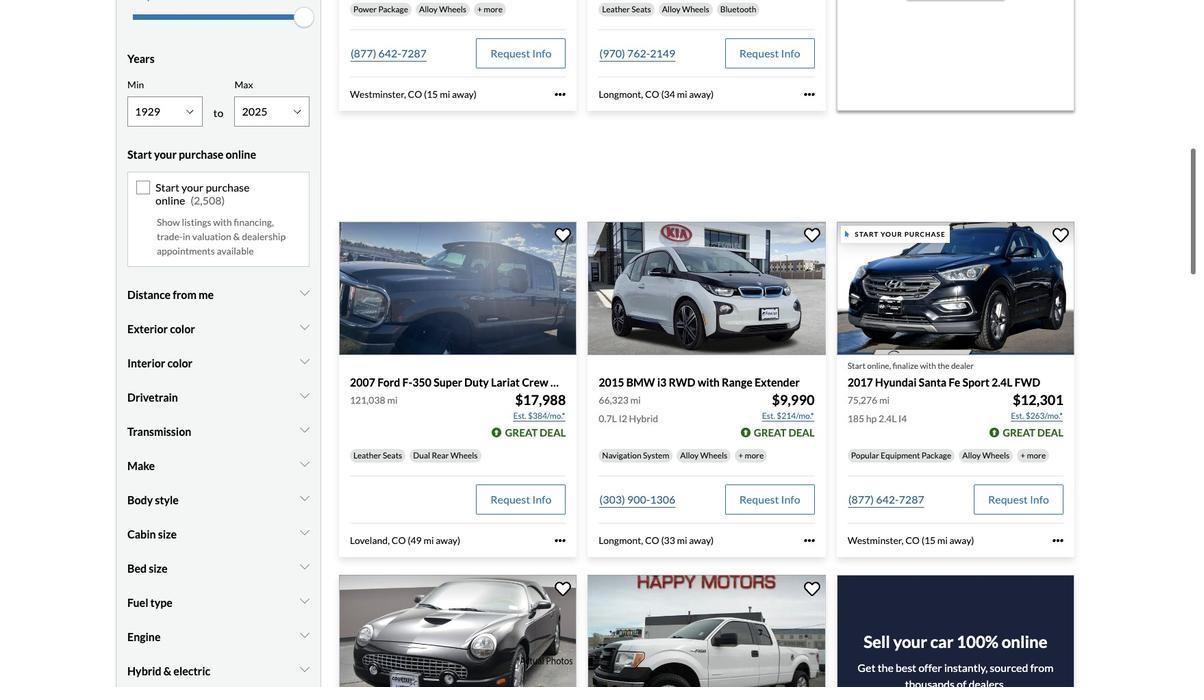 Task type: describe. For each thing, give the bounding box(es) containing it.
ellipsis h image for longmont, co (33 mi away)
[[804, 536, 815, 547]]

cabin size button
[[127, 518, 310, 552]]

min
[[127, 79, 144, 90]]

distance
[[127, 288, 171, 301]]

(970) 762-2149 button
[[599, 38, 676, 69]]

chevron down image for fuel type
[[300, 596, 310, 607]]

westminster, co (15 mi away) for ellipsis h icon
[[848, 535, 975, 547]]

color for interior color
[[167, 357, 193, 370]]

drivetrain
[[127, 391, 178, 404]]

request info button for (303) 900-1306 button
[[725, 485, 815, 515]]

wheels for popular equipment package
[[983, 451, 1010, 461]]

leather seats for alloy wheels
[[602, 4, 651, 15]]

& inside dropdown button
[[164, 665, 171, 678]]

dual
[[413, 451, 430, 461]]

dealership
[[242, 231, 286, 242]]

advertisement element
[[463, 134, 962, 196]]

away) for ellipsis h image for longmont, co (33 mi away)
[[689, 535, 714, 547]]

deal for $12,301
[[1038, 427, 1064, 439]]

instantly,
[[945, 662, 988, 675]]

exterior
[[127, 323, 168, 336]]

request info for topmost (877) 642-7287 button
[[491, 47, 552, 60]]

2 vertical spatial with
[[698, 376, 720, 389]]

1 vertical spatial start your purchase online
[[156, 181, 250, 207]]

show listings with financing, trade-in valuation & dealership appointments available
[[157, 216, 286, 257]]

(970) 762-2149
[[600, 47, 676, 60]]

fuel type button
[[127, 586, 310, 621]]

westminster, co (15 mi away) for westminster, co (15 mi away) ellipsis h image
[[350, 89, 477, 100]]

wheels for navigation system
[[701, 451, 728, 461]]

+ more for navigation system
[[739, 451, 764, 461]]

66,323 mi 0.7l i2 hybrid
[[599, 395, 658, 425]]

system
[[643, 451, 670, 461]]

7287 for topmost (877) 642-7287 button
[[401, 47, 427, 60]]

me
[[199, 288, 214, 301]]

away) for ellipsis h icon
[[950, 535, 975, 547]]

distance from me button
[[127, 278, 310, 312]]

cab
[[551, 376, 570, 389]]

engine button
[[127, 621, 310, 655]]

alloy wheels for navigation system
[[680, 451, 728, 461]]

with inside show listings with financing, trade-in valuation & dealership appointments available
[[213, 216, 232, 228]]

1 horizontal spatial (877) 642-7287 button
[[848, 485, 925, 515]]

from inside get the best offer instantly, sourced from thousands of dealers.
[[1031, 662, 1054, 675]]

super
[[434, 376, 462, 389]]

chevron down image for make
[[300, 459, 310, 470]]

alloy for popular equipment package
[[963, 451, 981, 461]]

deal for $9,990
[[789, 427, 815, 439]]

$384/mo.*
[[528, 411, 565, 422]]

& inside show listings with financing, trade-in valuation & dealership appointments available
[[233, 231, 240, 242]]

info for (303) 900-1306 button
[[781, 493, 801, 507]]

body style button
[[127, 484, 310, 518]]

evening black 2003 ford thunderbird premium rwd convertible rear-wheel drive automatic image
[[339, 575, 577, 688]]

request for (970) 762-2149 button
[[740, 47, 779, 60]]

wheels for leather seats
[[682, 4, 710, 15]]

available
[[217, 245, 254, 257]]

2.4l inside 75,276 mi 185 hp 2.4l i4
[[879, 413, 897, 425]]

deal for $17,988
[[540, 427, 566, 439]]

sell your car 100% online
[[864, 632, 1048, 652]]

chevron down image for drivetrain
[[300, 390, 310, 401]]

power package
[[354, 4, 408, 15]]

interior color
[[127, 357, 193, 370]]

more for navigation system
[[745, 451, 764, 461]]

financing,
[[234, 216, 274, 228]]

dealers.
[[969, 678, 1006, 688]]

(303) 900-1306
[[600, 493, 676, 507]]

capparis white w/bmw i frozen blue accent 2015 bmw i3 rwd with range extender wagon rear-wheel drive automatic image
[[588, 222, 826, 356]]

900-
[[627, 493, 650, 507]]

mouse pointer image
[[845, 231, 850, 238]]

seats for alloy wheels
[[632, 4, 651, 15]]

hp
[[866, 413, 877, 425]]

to
[[213, 106, 224, 119]]

bmw
[[627, 376, 655, 389]]

1306
[[650, 493, 676, 507]]

leather for alloy wheels
[[602, 4, 630, 15]]

trade-
[[157, 231, 183, 242]]

est. $214/mo.* button
[[762, 410, 815, 424]]

start inside start online, finalize with the dealer 2017 hyundai santa fe sport 2.4l fwd
[[848, 361, 866, 371]]

start online, finalize with the dealer 2017 hyundai santa fe sport 2.4l fwd
[[848, 361, 1041, 389]]

rwd
[[669, 376, 696, 389]]

request for (303) 900-1306 button
[[740, 493, 779, 507]]

alloy for leather seats
[[662, 4, 681, 15]]

(34
[[661, 89, 675, 100]]

0 horizontal spatial package
[[378, 4, 408, 15]]

interior color button
[[127, 347, 310, 381]]

white 2013 ford f-150 xl supercab 4wd pickup truck four-wheel drive automatic image
[[588, 575, 826, 688]]

show
[[157, 216, 180, 228]]

(15 for ellipsis h icon
[[922, 535, 936, 547]]

est. $263/mo.* button
[[1011, 410, 1064, 424]]

bed size button
[[127, 552, 310, 586]]

1 vertical spatial 642-
[[876, 493, 899, 507]]

f-
[[402, 376, 413, 389]]

with inside start online, finalize with the dealer 2017 hyundai santa fe sport 2.4l fwd
[[920, 361, 936, 371]]

of
[[957, 678, 967, 688]]

762-
[[627, 47, 650, 60]]

alloy wheels for power package
[[419, 4, 467, 15]]

color for exterior color
[[170, 323, 195, 336]]

i3
[[657, 376, 667, 389]]

the inside start online, finalize with the dealer 2017 hyundai santa fe sport 2.4l fwd
[[938, 361, 950, 371]]

away) for ellipsis h image corresponding to loveland, co (49 mi away)
[[436, 535, 460, 547]]

thousands
[[905, 678, 955, 688]]

bed
[[127, 562, 147, 575]]

great for $9,990
[[754, 427, 787, 439]]

extender
[[755, 376, 800, 389]]

request for topmost (877) 642-7287 button
[[491, 47, 530, 60]]

exterior color button
[[127, 312, 310, 347]]

start inside "dropdown button"
[[127, 148, 152, 161]]

the inside get the best offer instantly, sourced from thousands of dealers.
[[878, 662, 894, 675]]

request info for the rightmost (877) 642-7287 button
[[989, 493, 1050, 507]]

fwd
[[1015, 376, 1041, 389]]

request for the rightmost (877) 642-7287 button
[[989, 493, 1028, 507]]

i2
[[619, 413, 627, 425]]

style
[[155, 494, 179, 507]]

0 horizontal spatial westminster,
[[350, 89, 406, 100]]

est. for $17,988
[[513, 411, 527, 422]]

ellipsis h image
[[1053, 536, 1064, 547]]

more for popular equipment package
[[1027, 451, 1046, 461]]

request info button for topmost (877) 642-7287 button
[[476, 38, 566, 69]]

equipment
[[881, 451, 920, 461]]

$9,990 est. $214/mo.*
[[762, 392, 815, 422]]

great for $12,301
[[1003, 427, 1036, 439]]

online inside the start your purchase online
[[156, 194, 185, 207]]

+ for navigation system
[[739, 451, 744, 461]]

years
[[127, 52, 155, 65]]

2 vertical spatial online
[[1002, 632, 1048, 652]]

fuel
[[127, 597, 148, 610]]

range
[[722, 376, 753, 389]]

+ more for popular equipment package
[[1021, 451, 1046, 461]]

i4
[[899, 413, 907, 425]]

request info for (303) 900-1306 button
[[740, 493, 801, 507]]

hybrid & electric
[[127, 665, 210, 678]]

popular equipment package
[[851, 451, 952, 461]]

$17,988 est. $384/mo.*
[[513, 392, 566, 422]]

make button
[[127, 449, 310, 484]]

2.4l inside start online, finalize with the dealer 2017 hyundai santa fe sport 2.4l fwd
[[992, 376, 1013, 389]]

rear
[[432, 451, 449, 461]]

dealer
[[951, 361, 974, 371]]

years button
[[127, 42, 310, 76]]

chevron down image for engine
[[300, 630, 310, 641]]

alloy wheels for leather seats
[[662, 4, 710, 15]]



Task type: vqa. For each thing, say whether or not it's contained in the screenshot.
top &
yes



Task type: locate. For each thing, give the bounding box(es) containing it.
0 vertical spatial hybrid
[[629, 413, 658, 425]]

2 horizontal spatial with
[[920, 361, 936, 371]]

1 great deal from the left
[[505, 427, 566, 439]]

(877) down power
[[351, 47, 376, 60]]

chevron down image for distance from me
[[300, 288, 310, 299]]

with right rwd
[[698, 376, 720, 389]]

1 deal from the left
[[540, 427, 566, 439]]

1 vertical spatial chevron down image
[[300, 630, 310, 641]]

great deal for $12,301
[[1003, 427, 1064, 439]]

leather left dual
[[354, 451, 381, 461]]

more for power package
[[484, 4, 503, 15]]

1 horizontal spatial great deal
[[754, 427, 815, 439]]

est.
[[513, 411, 527, 422], [762, 411, 776, 422], [1011, 411, 1024, 422]]

est. inside $12,301 est. $263/mo.*
[[1011, 411, 1024, 422]]

1 horizontal spatial hybrid
[[629, 413, 658, 425]]

1 vertical spatial (877) 642-7287
[[849, 493, 925, 507]]

0 vertical spatial 7287
[[401, 47, 427, 60]]

2 great from the left
[[754, 427, 787, 439]]

transmission button
[[127, 415, 310, 449]]

(49
[[408, 535, 422, 547]]

(877) 642-7287 for the rightmost (877) 642-7287 button
[[849, 493, 925, 507]]

chevron down image for bed size
[[300, 562, 310, 573]]

7 chevron down image from the top
[[300, 527, 310, 538]]

(877) 642-7287 button
[[350, 38, 428, 69], [848, 485, 925, 515]]

great deal down est. $214/mo.* "button"
[[754, 427, 815, 439]]

from inside dropdown button
[[173, 288, 197, 301]]

2 horizontal spatial + more
[[1021, 451, 1046, 461]]

mi inside 66,323 mi 0.7l i2 hybrid
[[631, 395, 641, 406]]

3 chevron down image from the top
[[300, 356, 310, 367]]

0 horizontal spatial 7287
[[401, 47, 427, 60]]

color inside dropdown button
[[170, 323, 195, 336]]

(303)
[[600, 493, 625, 507]]

1 horizontal spatial the
[[938, 361, 950, 371]]

2 horizontal spatial deal
[[1038, 427, 1064, 439]]

wheels for power package
[[439, 4, 467, 15]]

0 vertical spatial color
[[170, 323, 195, 336]]

alloy for power package
[[419, 4, 438, 15]]

0 horizontal spatial leather seats
[[354, 451, 402, 461]]

hybrid inside "hybrid & electric" dropdown button
[[127, 665, 162, 678]]

66,323
[[599, 395, 629, 406]]

seats
[[632, 4, 651, 15], [383, 451, 402, 461]]

1 vertical spatial from
[[1031, 662, 1054, 675]]

color inside dropdown button
[[167, 357, 193, 370]]

(15 for westminster, co (15 mi away) ellipsis h image
[[424, 89, 438, 100]]

leather for dual rear wheels
[[354, 451, 381, 461]]

0 horizontal spatial (15
[[424, 89, 438, 100]]

1 horizontal spatial deal
[[789, 427, 815, 439]]

away) for westminster, co (15 mi away) ellipsis h image
[[452, 89, 477, 100]]

great down est. $384/mo.* button
[[505, 427, 538, 439]]

distance from me
[[127, 288, 214, 301]]

car
[[931, 632, 954, 652]]

(877) 642-7287 down equipment
[[849, 493, 925, 507]]

1 chevron down image from the top
[[300, 288, 310, 299]]

642- down power package
[[379, 47, 401, 60]]

1 horizontal spatial (877) 642-7287
[[849, 493, 925, 507]]

leather seats
[[602, 4, 651, 15], [354, 451, 402, 461]]

longmont,
[[599, 89, 643, 100], [599, 535, 643, 547]]

chevron down image inside transmission dropdown button
[[300, 425, 310, 436]]

chevron down image for transmission
[[300, 425, 310, 436]]

offer
[[919, 662, 942, 675]]

the left dealer
[[938, 361, 950, 371]]

color right the interior
[[167, 357, 193, 370]]

longmont, down (970)
[[599, 89, 643, 100]]

0 horizontal spatial deal
[[540, 427, 566, 439]]

1 vertical spatial with
[[920, 361, 936, 371]]

chevron down image inside fuel type dropdown button
[[300, 596, 310, 607]]

exterior color
[[127, 323, 195, 336]]

make
[[127, 460, 155, 473]]

1 vertical spatial seats
[[383, 451, 402, 461]]

1 est. from the left
[[513, 411, 527, 422]]

3 great deal from the left
[[1003, 427, 1064, 439]]

$12,301
[[1013, 392, 1064, 409]]

transmission
[[127, 425, 191, 438]]

appointments
[[157, 245, 215, 257]]

$12,301 est. $263/mo.*
[[1011, 392, 1064, 422]]

1 horizontal spatial + more
[[739, 451, 764, 461]]

(877)
[[351, 47, 376, 60], [849, 493, 874, 507]]

package
[[378, 4, 408, 15], [922, 451, 952, 461]]

est. left $214/mo.*
[[762, 411, 776, 422]]

7287 down power package
[[401, 47, 427, 60]]

+ for power package
[[478, 4, 482, 15]]

2015 bmw i3 rwd with range extender
[[599, 376, 800, 389]]

7287 down popular equipment package
[[899, 493, 925, 507]]

2 est. from the left
[[762, 411, 776, 422]]

2.4l left fwd
[[992, 376, 1013, 389]]

0 horizontal spatial with
[[213, 216, 232, 228]]

start your purchase
[[855, 230, 946, 238]]

2 chevron down image from the top
[[300, 322, 310, 333]]

1 chevron down image from the top
[[300, 425, 310, 436]]

&
[[233, 231, 240, 242], [164, 665, 171, 678]]

2 great deal from the left
[[754, 427, 815, 439]]

0 vertical spatial (877)
[[351, 47, 376, 60]]

1 vertical spatial &
[[164, 665, 171, 678]]

1 horizontal spatial leather seats
[[602, 4, 651, 15]]

0 vertical spatial (877) 642-7287
[[351, 47, 427, 60]]

alloy wheels for popular equipment package
[[963, 451, 1010, 461]]

1 horizontal spatial more
[[745, 451, 764, 461]]

great down 'est. $263/mo.*' button
[[1003, 427, 1036, 439]]

0 horizontal spatial great
[[505, 427, 538, 439]]

online inside "dropdown button"
[[226, 148, 256, 161]]

185
[[848, 413, 865, 425]]

deal down $384/mo.*
[[540, 427, 566, 439]]

1 vertical spatial package
[[922, 451, 952, 461]]

alloy
[[419, 4, 438, 15], [662, 4, 681, 15], [680, 451, 699, 461], [963, 451, 981, 461]]

0 vertical spatial 2.4l
[[992, 376, 1013, 389]]

2 longmont, from the top
[[599, 535, 643, 547]]

1 vertical spatial (877) 642-7287 button
[[848, 485, 925, 515]]

hybrid down engine on the left of page
[[127, 665, 162, 678]]

crew
[[522, 376, 548, 389]]

0 vertical spatial leather
[[602, 4, 630, 15]]

engine
[[127, 631, 161, 644]]

chevron down image inside interior color dropdown button
[[300, 356, 310, 367]]

longmont, down (303)
[[599, 535, 643, 547]]

request info button
[[476, 38, 566, 69], [725, 38, 815, 69], [476, 485, 566, 515], [725, 485, 815, 515], [974, 485, 1064, 515]]

fe
[[949, 376, 961, 389]]

size right the bed
[[149, 562, 168, 575]]

3 est. from the left
[[1011, 411, 1024, 422]]

size for cabin size
[[158, 528, 177, 541]]

0 vertical spatial from
[[173, 288, 197, 301]]

0 horizontal spatial more
[[484, 4, 503, 15]]

chevron down image inside "exterior color" dropdown button
[[300, 322, 310, 333]]

power
[[354, 4, 377, 15]]

7287 for the rightmost (877) 642-7287 button
[[899, 493, 925, 507]]

chevron down image
[[300, 425, 310, 436], [300, 630, 310, 641]]

1 horizontal spatial 7287
[[899, 493, 925, 507]]

2 chevron down image from the top
[[300, 630, 310, 641]]

longmont, co (34 mi away)
[[599, 89, 714, 100]]

0 vertical spatial start your purchase online
[[127, 148, 256, 161]]

longmont, co (33 mi away)
[[599, 535, 714, 547]]

best
[[896, 662, 917, 675]]

(2,508)
[[191, 194, 225, 207]]

2017
[[848, 376, 873, 389]]

est. for $9,990
[[762, 411, 776, 422]]

seats for dual rear wheels
[[383, 451, 402, 461]]

6 chevron down image from the top
[[300, 493, 310, 504]]

loveland, co (49 mi away)
[[350, 535, 460, 547]]

2007 ford f-350 super duty lariat crew cab drw 4wd pickup truck four-wheel drive null image
[[339, 222, 577, 356]]

deal down $214/mo.*
[[789, 427, 815, 439]]

0 horizontal spatial seats
[[383, 451, 402, 461]]

chevron down image inside drivetrain dropdown button
[[300, 390, 310, 401]]

body style
[[127, 494, 179, 507]]

2 deal from the left
[[789, 427, 815, 439]]

your up best
[[894, 632, 928, 652]]

ellipsis h image
[[555, 89, 566, 100], [804, 89, 815, 100], [555, 536, 566, 547], [804, 536, 815, 547]]

seats left dual
[[383, 451, 402, 461]]

+ for popular equipment package
[[1021, 451, 1026, 461]]

great deal for $9,990
[[754, 427, 815, 439]]

your inside "dropdown button"
[[154, 148, 177, 161]]

2149
[[650, 47, 676, 60]]

deal
[[540, 427, 566, 439], [789, 427, 815, 439], [1038, 427, 1064, 439]]

type
[[150, 597, 173, 610]]

2 horizontal spatial +
[[1021, 451, 1026, 461]]

(877) 642-7287 for topmost (877) 642-7287 button
[[351, 47, 427, 60]]

0 vertical spatial leather seats
[[602, 4, 651, 15]]

0 vertical spatial chevron down image
[[300, 425, 310, 436]]

get the best offer instantly, sourced from thousands of dealers.
[[858, 662, 1054, 688]]

hybrid right i2
[[629, 413, 658, 425]]

0 horizontal spatial hybrid
[[127, 665, 162, 678]]

chevron down image for exterior color
[[300, 322, 310, 333]]

2 horizontal spatial est.
[[1011, 411, 1024, 422]]

$214/mo.*
[[777, 411, 814, 422]]

hybrid inside 66,323 mi 0.7l i2 hybrid
[[629, 413, 658, 425]]

great for $17,988
[[505, 427, 538, 439]]

with up valuation at left top
[[213, 216, 232, 228]]

0 horizontal spatial great deal
[[505, 427, 566, 439]]

chevron down image for hybrid & electric
[[300, 664, 310, 675]]

bed size
[[127, 562, 168, 575]]

0 vertical spatial (15
[[424, 89, 438, 100]]

chevron down image inside cabin size dropdown button
[[300, 527, 310, 538]]

350
[[413, 376, 432, 389]]

3 deal from the left
[[1038, 427, 1064, 439]]

0 vertical spatial seats
[[632, 4, 651, 15]]

request
[[491, 47, 530, 60], [740, 47, 779, 60], [491, 493, 530, 507], [740, 493, 779, 507], [989, 493, 1028, 507]]

0 vertical spatial online
[[226, 148, 256, 161]]

0.7l
[[599, 413, 617, 425]]

alloy for navigation system
[[680, 451, 699, 461]]

request info button for the rightmost (877) 642-7287 button
[[974, 485, 1064, 515]]

5 chevron down image from the top
[[300, 459, 310, 470]]

cabin
[[127, 528, 156, 541]]

1 vertical spatial online
[[156, 194, 185, 207]]

(877) 642-7287 button down power package
[[350, 38, 428, 69]]

leather seats up (970) 762-2149
[[602, 4, 651, 15]]

1 horizontal spatial 642-
[[876, 493, 899, 507]]

100%
[[957, 632, 999, 652]]

est. down $12,301
[[1011, 411, 1024, 422]]

cabin size
[[127, 528, 177, 541]]

body
[[127, 494, 153, 507]]

1 vertical spatial color
[[167, 357, 193, 370]]

0 horizontal spatial (877) 642-7287
[[351, 47, 427, 60]]

0 horizontal spatial the
[[878, 662, 894, 675]]

mi inside 75,276 mi 185 hp 2.4l i4
[[880, 395, 890, 406]]

1 horizontal spatial est.
[[762, 411, 776, 422]]

bluetooth
[[721, 4, 757, 15]]

sport
[[963, 376, 990, 389]]

7287
[[401, 47, 427, 60], [899, 493, 925, 507]]

0 horizontal spatial westminster, co (15 mi away)
[[350, 89, 477, 100]]

1 horizontal spatial package
[[922, 451, 952, 461]]

from right sourced
[[1031, 662, 1054, 675]]

1 horizontal spatial westminster,
[[848, 535, 904, 547]]

chevron down image for cabin size
[[300, 527, 310, 538]]

1 vertical spatial longmont,
[[599, 535, 643, 547]]

0 vertical spatial westminster, co (15 mi away)
[[350, 89, 477, 100]]

0 horizontal spatial online
[[156, 194, 185, 207]]

chevron down image
[[300, 288, 310, 299], [300, 322, 310, 333], [300, 356, 310, 367], [300, 390, 310, 401], [300, 459, 310, 470], [300, 493, 310, 504], [300, 527, 310, 538], [300, 562, 310, 573], [300, 596, 310, 607], [300, 664, 310, 675]]

great deal down 'est. $263/mo.*' button
[[1003, 427, 1064, 439]]

drivetrain button
[[127, 381, 310, 415]]

chevron down image inside bed size dropdown button
[[300, 562, 310, 573]]

1 horizontal spatial &
[[233, 231, 240, 242]]

your right mouse pointer icon
[[881, 230, 903, 238]]

with up 'santa' in the bottom right of the page
[[920, 361, 936, 371]]

est. down $17,988
[[513, 411, 527, 422]]

2.4l
[[992, 376, 1013, 389], [879, 413, 897, 425]]

4 chevron down image from the top
[[300, 390, 310, 401]]

ellipsis h image for loveland, co (49 mi away)
[[555, 536, 566, 547]]

0 vertical spatial size
[[158, 528, 177, 541]]

info for topmost (877) 642-7287 button
[[532, 47, 552, 60]]

3 great from the left
[[1003, 427, 1036, 439]]

ellipsis h image for westminster, co (15 mi away)
[[555, 89, 566, 100]]

lariat
[[491, 376, 520, 389]]

chevron down image inside make dropdown button
[[300, 459, 310, 470]]

max
[[235, 79, 253, 90]]

& left the electric
[[164, 665, 171, 678]]

642- down equipment
[[876, 493, 899, 507]]

1 vertical spatial 2.4l
[[879, 413, 897, 425]]

9 chevron down image from the top
[[300, 596, 310, 607]]

1 horizontal spatial (877)
[[849, 493, 874, 507]]

1 horizontal spatial 2.4l
[[992, 376, 1013, 389]]

chevron down image inside body style dropdown button
[[300, 493, 310, 504]]

finalize
[[893, 361, 919, 371]]

size right cabin
[[158, 528, 177, 541]]

1 vertical spatial (15
[[922, 535, 936, 547]]

+ more for power package
[[478, 4, 503, 15]]

drw
[[572, 376, 599, 389]]

info for (970) 762-2149 button
[[781, 47, 801, 60]]

(970)
[[600, 47, 625, 60]]

electric
[[174, 665, 210, 678]]

0 vertical spatial package
[[378, 4, 408, 15]]

0 vertical spatial longmont,
[[599, 89, 643, 100]]

est. $384/mo.* button
[[513, 410, 566, 424]]

0 horizontal spatial + more
[[478, 4, 503, 15]]

leather up (970)
[[602, 4, 630, 15]]

1 vertical spatial size
[[149, 562, 168, 575]]

0 horizontal spatial &
[[164, 665, 171, 678]]

popular
[[851, 451, 879, 461]]

0 vertical spatial westminster,
[[350, 89, 406, 100]]

size for bed size
[[149, 562, 168, 575]]

great deal
[[505, 427, 566, 439], [754, 427, 815, 439], [1003, 427, 1064, 439]]

deal down the $263/mo.*
[[1038, 427, 1064, 439]]

(877) 642-7287
[[351, 47, 427, 60], [849, 493, 925, 507]]

(877) down 'popular'
[[849, 493, 874, 507]]

1 horizontal spatial seats
[[632, 4, 651, 15]]

chevron down image for body style
[[300, 493, 310, 504]]

0 horizontal spatial (877)
[[351, 47, 376, 60]]

2007 ford f-350 super duty lariat crew cab drw 4wd
[[350, 376, 627, 389]]

1 horizontal spatial (15
[[922, 535, 936, 547]]

your up show
[[154, 148, 177, 161]]

(877) 642-7287 down power package
[[351, 47, 427, 60]]

longmont, for longmont, co (34 mi away)
[[599, 89, 643, 100]]

est. for $12,301
[[1011, 411, 1024, 422]]

(303) 900-1306 button
[[599, 485, 676, 515]]

chevron down image inside distance from me dropdown button
[[300, 288, 310, 299]]

1 longmont, from the top
[[599, 89, 643, 100]]

request info button for (970) 762-2149 button
[[725, 38, 815, 69]]

$9,990
[[772, 392, 815, 409]]

info for the rightmost (877) 642-7287 button
[[1030, 493, 1050, 507]]

interior
[[127, 357, 165, 370]]

info
[[532, 47, 552, 60], [781, 47, 801, 60], [532, 493, 552, 507], [781, 493, 801, 507], [1030, 493, 1050, 507]]

0 vertical spatial purchase
[[179, 148, 224, 161]]

0 horizontal spatial +
[[478, 4, 482, 15]]

1 vertical spatial purchase
[[206, 181, 250, 194]]

1 vertical spatial (877)
[[849, 493, 874, 507]]

chevron down image for interior color
[[300, 356, 310, 367]]

0 vertical spatial 642-
[[379, 47, 401, 60]]

& up the available
[[233, 231, 240, 242]]

1 vertical spatial the
[[878, 662, 894, 675]]

0 horizontal spatial from
[[173, 288, 197, 301]]

request info for (970) 762-2149 button
[[740, 47, 801, 60]]

start your purchase online inside start your purchase online "dropdown button"
[[127, 148, 256, 161]]

0 vertical spatial with
[[213, 216, 232, 228]]

ellipsis h image for longmont, co (34 mi away)
[[804, 89, 815, 100]]

est. inside $9,990 est. $214/mo.*
[[762, 411, 776, 422]]

1 vertical spatial hybrid
[[127, 665, 162, 678]]

leather
[[602, 4, 630, 15], [354, 451, 381, 461]]

twilight black 2017 hyundai santa fe sport 2.4l fwd suv / crossover front-wheel drive 6-speed automatic image
[[837, 222, 1075, 356]]

2 horizontal spatial great deal
[[1003, 427, 1064, 439]]

in
[[183, 231, 191, 242]]

(877) 642-7287 button down equipment
[[848, 485, 925, 515]]

chevron down image inside "hybrid & electric" dropdown button
[[300, 664, 310, 675]]

8 chevron down image from the top
[[300, 562, 310, 573]]

start your purchase online up listings
[[156, 181, 250, 207]]

package right power
[[378, 4, 408, 15]]

1 vertical spatial leather
[[354, 451, 381, 461]]

1 vertical spatial 7287
[[899, 493, 925, 507]]

2 horizontal spatial great
[[1003, 427, 1036, 439]]

your inside the start your purchase online
[[182, 181, 204, 194]]

package right equipment
[[922, 451, 952, 461]]

2.4l left i4
[[879, 413, 897, 425]]

loveland,
[[350, 535, 390, 547]]

642-
[[379, 47, 401, 60], [876, 493, 899, 507]]

est. inside $17,988 est. $384/mo.*
[[513, 411, 527, 422]]

purchase inside start your purchase online "dropdown button"
[[179, 148, 224, 161]]

navigation system
[[602, 451, 670, 461]]

great down est. $214/mo.* "button"
[[754, 427, 787, 439]]

1 horizontal spatial westminster, co (15 mi away)
[[848, 535, 975, 547]]

size
[[158, 528, 177, 541], [149, 562, 168, 575]]

0 vertical spatial (877) 642-7287 button
[[350, 38, 428, 69]]

leather seats left dual
[[354, 451, 402, 461]]

chevron down image inside engine dropdown button
[[300, 630, 310, 641]]

listings
[[182, 216, 211, 228]]

longmont, for longmont, co (33 mi away)
[[599, 535, 643, 547]]

from left me
[[173, 288, 197, 301]]

10 chevron down image from the top
[[300, 664, 310, 675]]

navigation
[[602, 451, 642, 461]]

2 horizontal spatial online
[[1002, 632, 1048, 652]]

great deal down est. $384/mo.* button
[[505, 427, 566, 439]]

your up (2,508)
[[182, 181, 204, 194]]

seats up 762-
[[632, 4, 651, 15]]

leather seats for dual rear wheels
[[354, 451, 402, 461]]

1 vertical spatial westminster, co (15 mi away)
[[848, 535, 975, 547]]

+
[[478, 4, 482, 15], [739, 451, 744, 461], [1021, 451, 1026, 461]]

$263/mo.*
[[1026, 411, 1063, 422]]

away) for ellipsis h image associated with longmont, co (34 mi away)
[[689, 89, 714, 100]]

start your purchase online up (2,508)
[[127, 148, 256, 161]]

0 horizontal spatial 642-
[[379, 47, 401, 60]]

color right exterior
[[170, 323, 195, 336]]

1 horizontal spatial great
[[754, 427, 787, 439]]

2 vertical spatial purchase
[[905, 230, 946, 238]]

1 great from the left
[[505, 427, 538, 439]]

great deal for $17,988
[[505, 427, 566, 439]]

1 vertical spatial westminster,
[[848, 535, 904, 547]]

away)
[[452, 89, 477, 100], [689, 89, 714, 100], [436, 535, 460, 547], [689, 535, 714, 547], [950, 535, 975, 547]]

the right get
[[878, 662, 894, 675]]

0 horizontal spatial 2.4l
[[879, 413, 897, 425]]

0 horizontal spatial leather
[[354, 451, 381, 461]]



